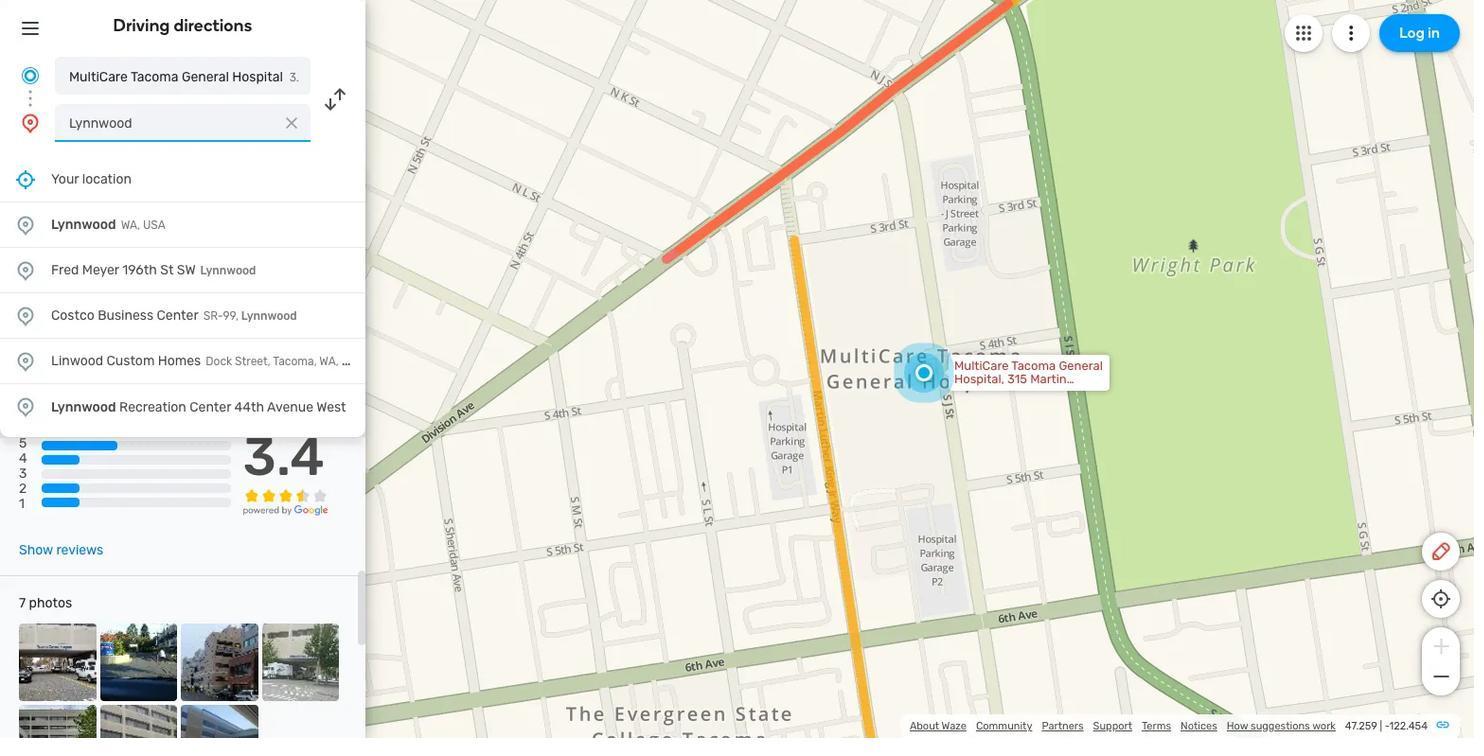 Task type: vqa. For each thing, say whether or not it's contained in the screenshot.
Community
yes



Task type: locate. For each thing, give the bounding box(es) containing it.
location image for 1st option from the bottom
[[14, 396, 37, 419]]

5 4 3 2 1
[[19, 436, 27, 513]]

partners link
[[1042, 721, 1084, 733]]

zoom out image
[[1430, 666, 1453, 688]]

0 vertical spatial location image
[[14, 214, 37, 236]]

location image
[[19, 112, 42, 134], [14, 304, 37, 327], [14, 350, 37, 373], [14, 396, 37, 419]]

terms
[[1142, 721, 1171, 733]]

location image for 3rd option from the bottom
[[14, 304, 37, 327]]

multicare tacoma general hospital button
[[55, 57, 311, 95]]

1
[[19, 497, 25, 513]]

list box
[[0, 157, 366, 438]]

directions
[[174, 15, 252, 36]]

4 option from the top
[[0, 339, 366, 384]]

recenter image
[[14, 168, 37, 191]]

driving directions
[[113, 15, 252, 36]]

4
[[19, 451, 27, 467]]

suggestions
[[1251, 721, 1310, 733]]

how
[[1227, 721, 1248, 733]]

3.4
[[243, 426, 325, 489]]

-
[[1385, 721, 1390, 733]]

3 option from the top
[[0, 294, 366, 339]]

show reviews
[[19, 543, 103, 559]]

122.454
[[1390, 721, 1428, 733]]

image 2 of multicare tacoma general hospital, tacoma image
[[100, 624, 177, 701]]

image 6 of multicare tacoma general hospital, tacoma image
[[100, 705, 177, 739]]

1 location image from the top
[[14, 214, 37, 236]]

driving
[[113, 15, 170, 36]]

1 vertical spatial location image
[[14, 259, 37, 282]]

hospital
[[232, 69, 283, 85]]

support
[[1093, 721, 1133, 733]]

7
[[19, 596, 26, 612]]

option
[[0, 203, 366, 248], [0, 248, 366, 294], [0, 294, 366, 339], [0, 339, 366, 384], [0, 384, 366, 430]]

location image
[[14, 214, 37, 236], [14, 259, 37, 282]]

how suggestions work link
[[1227, 721, 1336, 733]]

2 location image from the top
[[14, 259, 37, 282]]

photos
[[29, 596, 72, 612]]

reviews
[[56, 543, 103, 559]]

work
[[1313, 721, 1336, 733]]

general
[[182, 69, 229, 85]]



Task type: describe. For each thing, give the bounding box(es) containing it.
current location image
[[19, 64, 42, 87]]

location image for 4th option from the bottom
[[14, 259, 37, 282]]

7 photos
[[19, 596, 72, 612]]

multicare tacoma general hospital
[[69, 69, 283, 85]]

image 5 of multicare tacoma general hospital, tacoma image
[[19, 705, 96, 739]]

waze
[[942, 721, 967, 733]]

notices
[[1181, 721, 1218, 733]]

2
[[19, 481, 27, 498]]

community
[[976, 721, 1033, 733]]

notices link
[[1181, 721, 1218, 733]]

3
[[19, 466, 27, 482]]

about waze community partners support terms notices how suggestions work 47.259 | -122.454
[[910, 721, 1428, 733]]

community link
[[976, 721, 1033, 733]]

link image
[[1436, 718, 1451, 733]]

location image for second option from the bottom
[[14, 350, 37, 373]]

2 option from the top
[[0, 248, 366, 294]]

5 option from the top
[[0, 384, 366, 430]]

tacoma
[[131, 69, 178, 85]]

about
[[910, 721, 940, 733]]

image 3 of multicare tacoma general hospital, tacoma image
[[181, 624, 258, 701]]

about waze link
[[910, 721, 967, 733]]

partners
[[1042, 721, 1084, 733]]

|
[[1380, 721, 1383, 733]]

zoom in image
[[1430, 635, 1453, 658]]

47.259
[[1346, 721, 1378, 733]]

image 1 of multicare tacoma general hospital, tacoma image
[[19, 624, 96, 701]]

terms link
[[1142, 721, 1171, 733]]

support link
[[1093, 721, 1133, 733]]

5
[[19, 436, 27, 452]]

multicare
[[69, 69, 128, 85]]

pencil image
[[1430, 541, 1453, 563]]

location image for first option
[[14, 214, 37, 236]]

image 7 of multicare tacoma general hospital, tacoma image
[[181, 705, 258, 739]]

show
[[19, 543, 53, 559]]

1 option from the top
[[0, 203, 366, 248]]

Choose destination text field
[[55, 104, 311, 142]]

image 4 of multicare tacoma general hospital, tacoma image
[[262, 624, 339, 701]]

x image
[[282, 114, 301, 133]]



